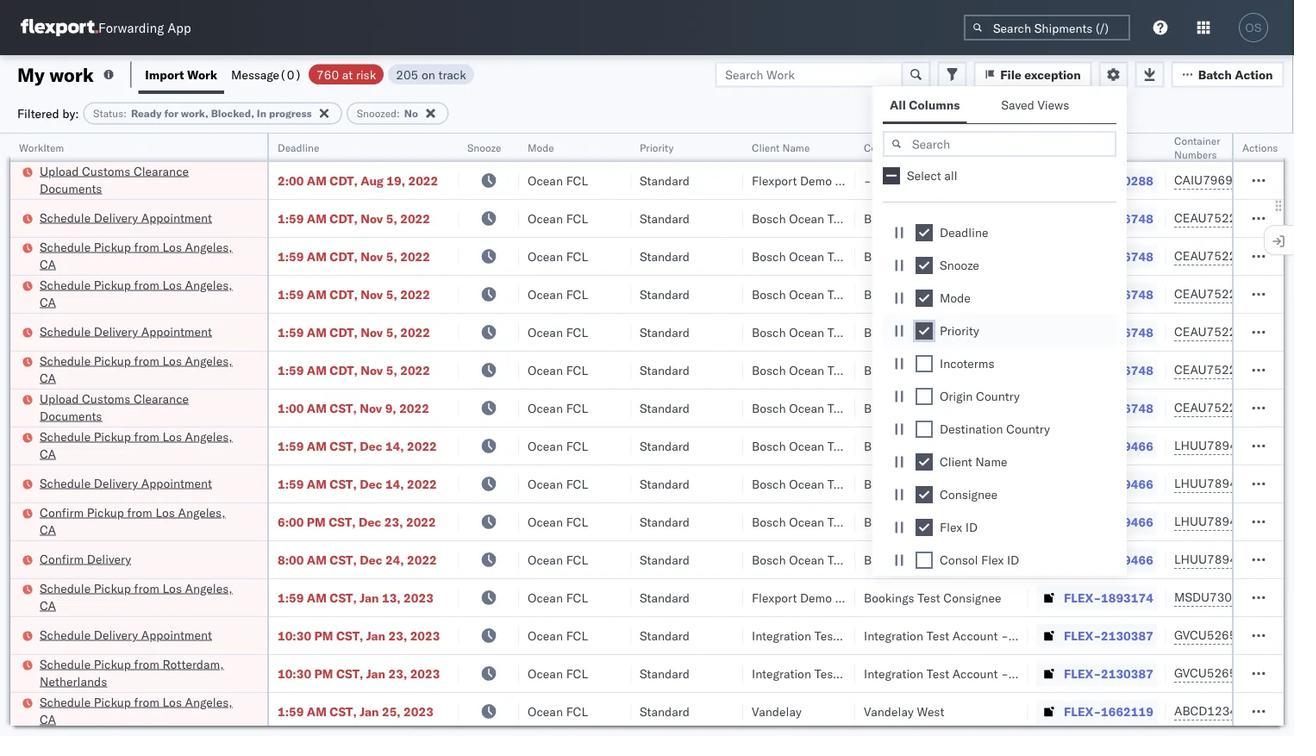 Task type: locate. For each thing, give the bounding box(es) containing it.
6 flex- from the top
[[1064, 363, 1101, 378]]

None checkbox
[[916, 224, 933, 241], [916, 257, 933, 274], [916, 323, 933, 340], [916, 355, 933, 373], [916, 486, 933, 504], [916, 519, 933, 536], [916, 224, 933, 241], [916, 257, 933, 274], [916, 323, 933, 340], [916, 355, 933, 373], [916, 486, 933, 504], [916, 519, 933, 536]]

from inside schedule pickup from rotterdam, netherlands
[[134, 657, 159, 672]]

10:30 for schedule pickup from rotterdam, netherlands
[[278, 666, 311, 681]]

5 ca from the top
[[40, 522, 56, 537]]

1 horizontal spatial :
[[397, 107, 400, 120]]

lagerfeld up flex-1662119
[[1037, 666, 1089, 681]]

documents for 1:00
[[40, 408, 102, 423]]

0 vertical spatial priority
[[640, 141, 674, 154]]

1 vertical spatial documents
[[40, 408, 102, 423]]

0 vertical spatial flex-2130387
[[1064, 628, 1154, 643]]

4 ca from the top
[[40, 446, 56, 461]]

1 vertical spatial integration
[[864, 666, 924, 681]]

6 ca from the top
[[40, 598, 56, 613]]

0 horizontal spatial :
[[124, 107, 127, 120]]

0 vertical spatial 10:30 pm cst, jan 23, 2023
[[278, 628, 440, 643]]

pickup
[[94, 239, 131, 254], [94, 277, 131, 292], [94, 353, 131, 368], [94, 429, 131, 444], [87, 505, 124, 520], [94, 581, 131, 596], [94, 657, 131, 672], [94, 695, 131, 710]]

7 resize handle column header from the left
[[1007, 134, 1028, 736]]

upload customs clearance documents
[[40, 163, 189, 196], [40, 391, 189, 423]]

pickup for third schedule pickup from los angeles, ca button from the top
[[94, 353, 131, 368]]

23, down 13,
[[389, 628, 407, 643]]

consignee inside button
[[864, 141, 914, 154]]

3 schedule delivery appointment link from the top
[[40, 475, 212, 492]]

flex-1846748 button
[[1037, 207, 1157, 231], [1037, 207, 1157, 231], [1037, 244, 1157, 269], [1037, 244, 1157, 269], [1037, 282, 1157, 307], [1037, 282, 1157, 307], [1037, 320, 1157, 345], [1037, 320, 1157, 345], [1037, 358, 1157, 382], [1037, 358, 1157, 382], [1037, 396, 1157, 420], [1037, 396, 1157, 420]]

2130387 up 1662119
[[1101, 666, 1154, 681]]

3 lhuu7894563, uetu from the top
[[1175, 514, 1294, 529]]

country right destination
[[1007, 422, 1050, 437]]

dec up the 6:00 pm cst, dec 23, 2022
[[360, 476, 382, 492]]

no
[[404, 107, 418, 120]]

5, for sixth schedule pickup from los angeles, ca button from the bottom
[[386, 249, 397, 264]]

confirm inside confirm delivery "link"
[[40, 552, 84, 567]]

delivery inside "link"
[[87, 552, 131, 567]]

schedule delivery appointment button
[[40, 209, 212, 228], [40, 323, 212, 342], [40, 475, 212, 494], [40, 627, 212, 646]]

1 horizontal spatial id
[[1007, 553, 1019, 568]]

0 vertical spatial account
[[953, 628, 998, 643]]

0 vertical spatial 23,
[[384, 514, 403, 530]]

3 1846748 from the top
[[1101, 287, 1154, 302]]

2 horizontal spatial flex
[[1037, 141, 1056, 154]]

2130387 down 1893174 at the bottom of the page
[[1101, 628, 1154, 643]]

1 flexport from the top
[[752, 173, 797, 188]]

uetu
[[1267, 438, 1294, 453], [1267, 476, 1294, 491], [1267, 514, 1294, 529], [1267, 552, 1294, 567]]

: for snoozed
[[397, 107, 400, 120]]

cdt,
[[330, 173, 358, 188], [330, 211, 358, 226], [330, 249, 358, 264], [330, 287, 358, 302], [330, 325, 358, 340], [330, 363, 358, 378]]

confirm delivery link
[[40, 551, 131, 568]]

2 flexport demo consignee from the top
[[752, 590, 893, 605]]

0 vertical spatial client name
[[752, 141, 810, 154]]

from inside confirm pickup from los angeles, ca
[[127, 505, 152, 520]]

client name down search work 'text field'
[[752, 141, 810, 154]]

1 vertical spatial gvcu5265864
[[1175, 666, 1260, 681]]

11 schedule from the top
[[40, 695, 91, 710]]

0 vertical spatial customs
[[82, 163, 130, 179]]

flex id button
[[1028, 137, 1149, 154]]

client name down destination
[[940, 454, 1008, 470]]

4 schedule pickup from los angeles, ca from the top
[[40, 429, 232, 461]]

0 horizontal spatial flex
[[940, 520, 963, 535]]

1:59 am cst, dec 14, 2022 down the 1:00 am cst, nov 9, 2022
[[278, 439, 437, 454]]

10 standard from the top
[[640, 514, 690, 530]]

resize handle column header for client name
[[835, 134, 856, 736]]

: left no
[[397, 107, 400, 120]]

snooze
[[467, 141, 501, 154], [940, 258, 980, 273]]

client down destination
[[940, 454, 973, 470]]

test
[[828, 211, 851, 226], [940, 211, 963, 226], [828, 249, 851, 264], [940, 249, 963, 264], [828, 287, 851, 302], [940, 287, 963, 302], [828, 325, 851, 340], [940, 325, 963, 340], [828, 363, 851, 378], [940, 363, 963, 378], [828, 401, 851, 416], [940, 401, 963, 416], [828, 439, 851, 454], [940, 439, 963, 454], [828, 476, 851, 492], [940, 476, 963, 492], [828, 514, 851, 530], [940, 514, 963, 530], [828, 552, 851, 567], [940, 552, 963, 567], [918, 590, 941, 605], [927, 628, 950, 643], [927, 666, 950, 681]]

2 ceau7522281, hlxu from the top
[[1175, 248, 1294, 263]]

name inside button
[[783, 141, 810, 154]]

flex-1889466 button
[[1037, 434, 1157, 458], [1037, 434, 1157, 458], [1037, 472, 1157, 496], [1037, 472, 1157, 496], [1037, 510, 1157, 534], [1037, 510, 1157, 534], [1037, 548, 1157, 572], [1037, 548, 1157, 572]]

pm right 6:00
[[307, 514, 326, 530]]

fcl for 2nd schedule pickup from los angeles, ca button
[[566, 287, 588, 302]]

am
[[307, 173, 327, 188], [307, 211, 327, 226], [307, 249, 327, 264], [307, 287, 327, 302], [307, 325, 327, 340], [307, 363, 327, 378], [307, 401, 327, 416], [307, 439, 327, 454], [307, 476, 327, 492], [307, 552, 327, 567], [307, 590, 327, 605], [307, 704, 327, 719]]

2 clearance from the top
[[134, 391, 189, 406]]

0 vertical spatial upload customs clearance documents link
[[40, 163, 245, 197]]

pm for rotterdam,
[[314, 666, 333, 681]]

schedule pickup from rotterdam, netherlands
[[40, 657, 224, 689]]

1 vertical spatial upload customs clearance documents
[[40, 391, 189, 423]]

2023 right 13,
[[404, 590, 434, 605]]

1 vertical spatial 2130387
[[1101, 666, 1154, 681]]

account
[[953, 628, 998, 643], [953, 666, 998, 681]]

fcl for the schedule pickup from rotterdam, netherlands button
[[566, 666, 588, 681]]

6 fcl from the top
[[566, 363, 588, 378]]

2 uetu from the top
[[1267, 476, 1294, 491]]

10:30 pm cst, jan 23, 2023 down 1:59 am cst, jan 13, 2023
[[278, 628, 440, 643]]

bookings
[[864, 590, 915, 605]]

jan left 13,
[[360, 590, 379, 605]]

upload for 1:00 am cst, nov 9, 2022
[[40, 391, 79, 406]]

mode
[[528, 141, 554, 154], [940, 291, 971, 306]]

ocean
[[528, 173, 563, 188], [528, 211, 563, 226], [789, 211, 825, 226], [901, 211, 937, 226], [528, 249, 563, 264], [789, 249, 825, 264], [901, 249, 937, 264], [528, 287, 563, 302], [789, 287, 825, 302], [901, 287, 937, 302], [528, 325, 563, 340], [789, 325, 825, 340], [901, 325, 937, 340], [528, 363, 563, 378], [789, 363, 825, 378], [901, 363, 937, 378], [528, 401, 563, 416], [789, 401, 825, 416], [901, 401, 937, 416], [528, 439, 563, 454], [789, 439, 825, 454], [901, 439, 937, 454], [528, 476, 563, 492], [789, 476, 825, 492], [901, 476, 937, 492], [528, 514, 563, 530], [789, 514, 825, 530], [901, 514, 937, 530], [528, 552, 563, 567], [789, 552, 825, 567], [901, 552, 937, 567], [528, 590, 563, 605], [528, 628, 563, 643], [528, 666, 563, 681], [528, 704, 563, 719]]

1 fcl from the top
[[566, 173, 588, 188]]

5 ocean fcl from the top
[[528, 325, 588, 340]]

pickup inside confirm pickup from los angeles, ca
[[87, 505, 124, 520]]

10:30 up 1:59 am cst, jan 25, 2023
[[278, 666, 311, 681]]

0 vertical spatial pm
[[307, 514, 326, 530]]

integration test account - karl lagerfeld down bookings test consignee
[[864, 628, 1089, 643]]

nov
[[361, 211, 383, 226], [361, 249, 383, 264], [361, 287, 383, 302], [361, 325, 383, 340], [361, 363, 383, 378], [360, 401, 382, 416]]

customs
[[82, 163, 130, 179], [82, 391, 130, 406]]

Search text field
[[883, 131, 1117, 157]]

0 vertical spatial upload customs clearance documents button
[[40, 163, 245, 199]]

2 flexport from the top
[[752, 590, 797, 605]]

origin country
[[940, 389, 1020, 404]]

2 horizontal spatial id
[[1059, 141, 1069, 154]]

from for sixth schedule pickup from los angeles, ca button from the bottom schedule pickup from los angeles, ca link
[[134, 239, 159, 254]]

cst, up 1:59 am cst, jan 25, 2023
[[336, 666, 363, 681]]

5 standard from the top
[[640, 325, 690, 340]]

3 schedule pickup from los angeles, ca link from the top
[[40, 352, 245, 387]]

23,
[[384, 514, 403, 530], [389, 628, 407, 643], [389, 666, 407, 681]]

0 vertical spatial clearance
[[134, 163, 189, 179]]

0 vertical spatial 10:30
[[278, 628, 311, 643]]

jan up '25,' on the bottom
[[366, 666, 386, 681]]

karl for schedule delivery appointment
[[1012, 628, 1034, 643]]

1:59 am cdt, nov 5, 2022 for third schedule pickup from los angeles, ca button from the top
[[278, 363, 430, 378]]

cst, for confirm pickup from los angeles, ca button
[[329, 514, 356, 530]]

dec left 24,
[[360, 552, 382, 567]]

standard for 1st schedule pickup from los angeles, ca button from the bottom of the page
[[640, 704, 690, 719]]

pickup for 3rd schedule pickup from los angeles, ca button from the bottom of the page
[[94, 429, 131, 444]]

2022 for upload customs clearance documents button for 1:00 am cst, nov 9, 2022
[[399, 401, 429, 416]]

destination
[[940, 422, 1003, 437]]

fcl for sixth schedule pickup from los angeles, ca button from the bottom
[[566, 249, 588, 264]]

actions
[[1243, 141, 1278, 154]]

3 1:59 from the top
[[278, 287, 304, 302]]

appointment
[[141, 210, 212, 225], [141, 324, 212, 339], [141, 476, 212, 491], [141, 627, 212, 642]]

0 vertical spatial name
[[783, 141, 810, 154]]

1 vertical spatial client
[[940, 454, 973, 470]]

integration for schedule delivery appointment
[[864, 628, 924, 643]]

clearance for 1:00 am cst, nov 9, 2022
[[134, 391, 189, 406]]

cst, up "8:00 am cst, dec 24, 2022"
[[329, 514, 356, 530]]

deadline down 'all'
[[940, 225, 989, 240]]

2023 down 1:59 am cst, jan 13, 2023
[[410, 628, 440, 643]]

8 ocean fcl from the top
[[528, 439, 588, 454]]

0 vertical spatial snooze
[[467, 141, 501, 154]]

schedule pickup from los angeles, ca link
[[40, 238, 245, 273], [40, 276, 245, 311], [40, 352, 245, 387], [40, 428, 245, 463], [40, 580, 245, 614], [40, 694, 245, 728]]

gvcu5265864 down msdu7304509
[[1175, 628, 1260, 643]]

23, up 24,
[[384, 514, 403, 530]]

deadline up 2:00 at left
[[278, 141, 319, 154]]

4 fcl from the top
[[566, 287, 588, 302]]

consignee
[[864, 141, 914, 154], [835, 173, 893, 188], [940, 487, 998, 502], [835, 590, 893, 605], [944, 590, 1002, 605]]

2 vertical spatial pm
[[314, 666, 333, 681]]

hlxu
[[1266, 210, 1294, 226], [1266, 248, 1294, 263], [1266, 286, 1294, 301], [1266, 324, 1294, 339], [1266, 362, 1294, 377], [1266, 400, 1294, 415]]

1 schedule delivery appointment link from the top
[[40, 209, 212, 226]]

7 schedule from the top
[[40, 476, 91, 491]]

jan left '25,' on the bottom
[[360, 704, 379, 719]]

schedule pickup from los angeles, ca link for 3rd schedule pickup from los angeles, ca button from the bottom of the page
[[40, 428, 245, 463]]

schedule pickup from los angeles, ca link for 1st schedule pickup from los angeles, ca button from the bottom of the page
[[40, 694, 245, 728]]

2023 right '25,' on the bottom
[[404, 704, 434, 719]]

0 vertical spatial upload
[[40, 163, 79, 179]]

demo
[[800, 173, 832, 188], [800, 590, 832, 605]]

6 1:59 from the top
[[278, 439, 304, 454]]

dec up "8:00 am cst, dec 24, 2022"
[[359, 514, 381, 530]]

ceau7522281,
[[1175, 210, 1263, 226], [1175, 248, 1263, 263], [1175, 286, 1263, 301], [1175, 324, 1263, 339], [1175, 362, 1263, 377], [1175, 400, 1263, 415]]

confirm delivery button
[[40, 551, 131, 570]]

schedule pickup from los angeles, ca link for 2nd schedule pickup from los angeles, ca button
[[40, 276, 245, 311]]

dec down the 1:00 am cst, nov 9, 2022
[[360, 439, 382, 454]]

1889466 for schedule delivery appointment
[[1101, 476, 1154, 492]]

: left 'ready'
[[124, 107, 127, 120]]

2 standard from the top
[[640, 211, 690, 226]]

angeles, inside confirm pickup from los angeles, ca
[[178, 505, 225, 520]]

2 vertical spatial flex
[[982, 553, 1004, 568]]

9 1:59 from the top
[[278, 704, 304, 719]]

1 vertical spatial clearance
[[134, 391, 189, 406]]

schedule delivery appointment link for 2nd schedule delivery appointment button
[[40, 323, 212, 340]]

work
[[187, 67, 217, 82]]

1 vertical spatial 14,
[[385, 476, 404, 492]]

15 fcl from the top
[[566, 704, 588, 719]]

0 vertical spatial integration test account - karl lagerfeld
[[864, 628, 1089, 643]]

gvcu5265864
[[1175, 628, 1260, 643], [1175, 666, 1260, 681]]

los inside confirm pickup from los angeles, ca
[[156, 505, 175, 520]]

13 flex- from the top
[[1064, 628, 1101, 643]]

0 horizontal spatial client name
[[752, 141, 810, 154]]

jan down 13,
[[366, 628, 386, 643]]

--
[[864, 173, 879, 188]]

cst, up the 6:00 pm cst, dec 23, 2022
[[330, 476, 357, 492]]

cst, down 1:59 am cst, jan 13, 2023
[[336, 628, 363, 643]]

import work
[[145, 67, 217, 82]]

2022 for 2nd schedule pickup from los angeles, ca button
[[400, 287, 430, 302]]

filtered by:
[[17, 106, 79, 121]]

confirm up confirm delivery
[[40, 505, 84, 520]]

2130387 for schedule delivery appointment
[[1101, 628, 1154, 643]]

1 vertical spatial flexport demo consignee
[[752, 590, 893, 605]]

pickup inside schedule pickup from rotterdam, netherlands
[[94, 657, 131, 672]]

10:30 for schedule delivery appointment
[[278, 628, 311, 643]]

upload customs clearance documents button for 2:00 am cdt, aug 19, 2022
[[40, 163, 245, 199]]

1 integration test account - karl lagerfeld from the top
[[864, 628, 1089, 643]]

dec for schedule delivery appointment
[[360, 476, 382, 492]]

1 10:30 pm cst, jan 23, 2023 from the top
[[278, 628, 440, 643]]

2023 up 1:59 am cst, jan 25, 2023
[[410, 666, 440, 681]]

ca for confirm pickup from los angeles, ca button
[[40, 522, 56, 537]]

9 schedule from the top
[[40, 627, 91, 642]]

schedule delivery appointment link for 3rd schedule delivery appointment button from the top of the page
[[40, 475, 212, 492]]

1 vertical spatial deadline
[[940, 225, 989, 240]]

1:59
[[278, 211, 304, 226], [278, 249, 304, 264], [278, 287, 304, 302], [278, 325, 304, 340], [278, 363, 304, 378], [278, 439, 304, 454], [278, 476, 304, 492], [278, 590, 304, 605], [278, 704, 304, 719]]

13 ocean fcl from the top
[[528, 628, 588, 643]]

2 upload customs clearance documents button from the top
[[40, 390, 245, 426]]

integration up vandelay west
[[864, 666, 924, 681]]

10 ocean fcl from the top
[[528, 514, 588, 530]]

from for schedule pickup from los angeles, ca link for 1st schedule pickup from los angeles, ca button from the bottom of the page
[[134, 695, 159, 710]]

name
[[783, 141, 810, 154], [976, 454, 1008, 470]]

id down views
[[1059, 141, 1069, 154]]

0 vertical spatial 1:59 am cst, dec 14, 2022
[[278, 439, 437, 454]]

for
[[164, 107, 178, 120]]

1 horizontal spatial client
[[940, 454, 973, 470]]

1 vertical spatial karl
[[1012, 666, 1034, 681]]

10 fcl from the top
[[566, 514, 588, 530]]

760
[[317, 67, 339, 82]]

23, up '25,' on the bottom
[[389, 666, 407, 681]]

1 horizontal spatial client name
[[940, 454, 1008, 470]]

clearance
[[134, 163, 189, 179], [134, 391, 189, 406]]

2 schedule delivery appointment from the top
[[40, 324, 212, 339]]

client down search work 'text field'
[[752, 141, 780, 154]]

1 lhuu7894563, from the top
[[1175, 438, 1264, 453]]

2 schedule pickup from los angeles, ca link from the top
[[40, 276, 245, 311]]

nov for sixth schedule pickup from los angeles, ca button from the bottom schedule pickup from los angeles, ca link
[[361, 249, 383, 264]]

1 vertical spatial demo
[[800, 590, 832, 605]]

schedule pickup from rotterdam, netherlands button
[[40, 656, 245, 692]]

6 resize handle column header from the left
[[835, 134, 856, 736]]

priority
[[640, 141, 674, 154], [940, 323, 980, 338]]

0 vertical spatial 2130387
[[1101, 628, 1154, 643]]

0 horizontal spatial mode
[[528, 141, 554, 154]]

flex-2130387 for schedule delivery appointment
[[1064, 628, 1154, 643]]

1893174
[[1101, 590, 1154, 605]]

flexport for bookings test consignee
[[752, 590, 797, 605]]

4 schedule delivery appointment button from the top
[[40, 627, 212, 646]]

0 vertical spatial flex
[[1037, 141, 1056, 154]]

flex right consol in the right of the page
[[982, 553, 1004, 568]]

4 standard from the top
[[640, 287, 690, 302]]

0 vertical spatial id
[[1059, 141, 1069, 154]]

bosch
[[752, 211, 786, 226], [864, 211, 898, 226], [752, 249, 786, 264], [864, 249, 898, 264], [752, 287, 786, 302], [864, 287, 898, 302], [752, 325, 786, 340], [864, 325, 898, 340], [752, 363, 786, 378], [864, 363, 898, 378], [752, 401, 786, 416], [864, 401, 898, 416], [752, 439, 786, 454], [864, 439, 898, 454], [752, 476, 786, 492], [864, 476, 898, 492], [752, 514, 786, 530], [864, 514, 898, 530], [752, 552, 786, 567], [864, 552, 898, 567]]

2 flex-1889466 from the top
[[1064, 476, 1154, 492]]

2023 for 5th schedule pickup from los angeles, ca button from the top of the page
[[404, 590, 434, 605]]

1 vertical spatial account
[[953, 666, 998, 681]]

lagerfeld down flex-1893174
[[1037, 628, 1089, 643]]

6 cdt, from the top
[[330, 363, 358, 378]]

1 flex-1846748 from the top
[[1064, 211, 1154, 226]]

0 horizontal spatial name
[[783, 141, 810, 154]]

1 vertical spatial lagerfeld
[[1037, 666, 1089, 681]]

1 vertical spatial 1:59 am cst, dec 14, 2022
[[278, 476, 437, 492]]

pm down 1:59 am cst, jan 13, 2023
[[314, 628, 333, 643]]

integration test account - karl lagerfeld up west
[[864, 666, 1089, 681]]

1 vertical spatial upload customs clearance documents link
[[40, 390, 245, 425]]

angeles, for 5th schedule pickup from los angeles, ca button from the top of the page
[[185, 581, 232, 596]]

cst, down "8:00 am cst, dec 24, 2022"
[[330, 590, 357, 605]]

0 vertical spatial client
[[752, 141, 780, 154]]

flex-1893174 button
[[1037, 586, 1157, 610], [1037, 586, 1157, 610]]

0 vertical spatial deadline
[[278, 141, 319, 154]]

0 vertical spatial country
[[976, 389, 1020, 404]]

0 horizontal spatial client
[[752, 141, 780, 154]]

0 vertical spatial demo
[[800, 173, 832, 188]]

1 integration from the top
[[864, 628, 924, 643]]

from for schedule pickup from rotterdam, netherlands link at left
[[134, 657, 159, 672]]

client inside button
[[752, 141, 780, 154]]

pm
[[307, 514, 326, 530], [314, 628, 333, 643], [314, 666, 333, 681]]

upload customs clearance documents link
[[40, 163, 245, 197], [40, 390, 245, 425]]

from for 3rd schedule pickup from los angeles, ca button from the bottom of the page schedule pickup from los angeles, ca link
[[134, 429, 159, 444]]

1 vertical spatial confirm
[[40, 552, 84, 567]]

19,
[[387, 173, 405, 188]]

pickup for confirm pickup from los angeles, ca button
[[87, 505, 124, 520]]

1 horizontal spatial name
[[976, 454, 1008, 470]]

1 vertical spatial 10:30 pm cst, jan 23, 2023
[[278, 666, 440, 681]]

select
[[907, 168, 942, 183]]

1 vertical spatial flexport
[[752, 590, 797, 605]]

integration down 'bookings' at bottom
[[864, 628, 924, 643]]

2 fcl from the top
[[566, 211, 588, 226]]

id right consol in the right of the page
[[1007, 553, 1019, 568]]

2 demo from the top
[[800, 590, 832, 605]]

2 gvcu5265864 from the top
[[1175, 666, 1260, 681]]

cst, left '25,' on the bottom
[[330, 704, 357, 719]]

1 schedule pickup from los angeles, ca from the top
[[40, 239, 232, 272]]

0 vertical spatial flexport
[[752, 173, 797, 188]]

confirm inside confirm pickup from los angeles, ca
[[40, 505, 84, 520]]

views
[[1038, 97, 1070, 113]]

schedule pickup from los angeles, ca button
[[40, 238, 245, 275], [40, 276, 245, 313], [40, 352, 245, 389], [40, 428, 245, 464], [40, 580, 245, 616], [40, 694, 245, 730]]

resize handle column header for container numbers
[[1257, 134, 1278, 736]]

0 vertical spatial documents
[[40, 181, 102, 196]]

0 horizontal spatial priority
[[640, 141, 674, 154]]

by:
[[62, 106, 79, 121]]

0 vertical spatial gvcu5265864
[[1175, 628, 1260, 643]]

0 vertical spatial upload customs clearance documents
[[40, 163, 189, 196]]

2 1846748 from the top
[[1101, 249, 1154, 264]]

2:00 am cdt, aug 19, 2022
[[278, 173, 438, 188]]

fcl for 5th schedule pickup from los angeles, ca button from the top of the page
[[566, 590, 588, 605]]

lagerfeld for schedule pickup from rotterdam, netherlands
[[1037, 666, 1089, 681]]

0 horizontal spatial vandelay
[[752, 704, 802, 719]]

1889466
[[1101, 439, 1154, 454], [1101, 476, 1154, 492], [1101, 514, 1154, 530], [1101, 552, 1154, 567]]

ocean fcl for sixth schedule pickup from los angeles, ca button from the bottom
[[528, 249, 588, 264]]

saved views button
[[995, 90, 1080, 123]]

fcl for third schedule pickup from los angeles, ca button from the top
[[566, 363, 588, 378]]

1 vertical spatial 10:30
[[278, 666, 311, 681]]

name down destination country
[[976, 454, 1008, 470]]

demo left 'bookings' at bottom
[[800, 590, 832, 605]]

bosch ocean test
[[752, 211, 851, 226], [864, 211, 963, 226], [752, 249, 851, 264], [864, 249, 963, 264], [752, 287, 851, 302], [864, 287, 963, 302], [752, 325, 851, 340], [864, 325, 963, 340], [752, 363, 851, 378], [864, 363, 963, 378], [752, 401, 851, 416], [864, 401, 963, 416], [752, 439, 851, 454], [864, 439, 963, 454], [752, 476, 851, 492], [864, 476, 963, 492], [752, 514, 851, 530], [864, 514, 963, 530], [752, 552, 851, 567], [864, 552, 963, 567]]

flexport demo consignee
[[752, 173, 893, 188], [752, 590, 893, 605]]

3 uetu from the top
[[1267, 514, 1294, 529]]

container numbers button
[[1166, 130, 1261, 161]]

1 vertical spatial integration test account - karl lagerfeld
[[864, 666, 1089, 681]]

6 ocean fcl from the top
[[528, 363, 588, 378]]

1 flexport demo consignee from the top
[[752, 173, 893, 188]]

client name inside button
[[752, 141, 810, 154]]

karl for schedule pickup from rotterdam, netherlands
[[1012, 666, 1034, 681]]

flex down 'saved views' "button"
[[1037, 141, 1056, 154]]

2 vertical spatial 23,
[[389, 666, 407, 681]]

resize handle column header
[[247, 134, 267, 736], [438, 134, 459, 736], [498, 134, 519, 736], [611, 134, 631, 736], [723, 134, 743, 736], [835, 134, 856, 736], [1007, 134, 1028, 736], [1145, 134, 1166, 736], [1257, 134, 1278, 736], [1263, 134, 1284, 736]]

1 horizontal spatial deadline
[[940, 225, 989, 240]]

1 clearance from the top
[[134, 163, 189, 179]]

1 horizontal spatial flex id
[[1037, 141, 1069, 154]]

resize handle column header for priority
[[723, 134, 743, 736]]

flex up consol in the right of the page
[[940, 520, 963, 535]]

2022 for third schedule pickup from los angeles, ca button from the top
[[400, 363, 430, 378]]

1 schedule delivery appointment from the top
[[40, 210, 212, 225]]

3 ocean fcl from the top
[[528, 249, 588, 264]]

schedule pickup from los angeles, ca for 5th schedule pickup from los angeles, ca button from the top of the page's schedule pickup from los angeles, ca link
[[40, 581, 232, 613]]

id up consol flex id
[[966, 520, 978, 535]]

5 schedule pickup from los angeles, ca from the top
[[40, 581, 232, 613]]

1 vertical spatial upload customs clearance documents button
[[40, 390, 245, 426]]

cst, for 3rd schedule pickup from los angeles, ca button from the bottom of the page
[[330, 439, 357, 454]]

flex-2130387 down flex-1893174
[[1064, 628, 1154, 643]]

2022
[[408, 173, 438, 188], [400, 211, 430, 226], [400, 249, 430, 264], [400, 287, 430, 302], [400, 325, 430, 340], [400, 363, 430, 378], [399, 401, 429, 416], [407, 439, 437, 454], [407, 476, 437, 492], [406, 514, 436, 530], [407, 552, 437, 567]]

ca for third schedule pickup from los angeles, ca button from the top
[[40, 370, 56, 385]]

standard for upload customs clearance documents button corresponding to 2:00 am cdt, aug 19, 2022
[[640, 173, 690, 188]]

0 vertical spatial integration
[[864, 628, 924, 643]]

demo down client name button
[[800, 173, 832, 188]]

ca for 2nd schedule pickup from los angeles, ca button
[[40, 295, 56, 310]]

0 vertical spatial karl
[[1012, 628, 1034, 643]]

schedule pickup from los angeles, ca for schedule pickup from los angeles, ca link corresponding to 2nd schedule pickup from los angeles, ca button
[[40, 277, 232, 310]]

cst, for 1st schedule pickup from los angeles, ca button from the bottom of the page
[[330, 704, 357, 719]]

0 horizontal spatial snooze
[[467, 141, 501, 154]]

1 horizontal spatial mode
[[940, 291, 971, 306]]

snoozed
[[357, 107, 397, 120]]

760 at risk
[[317, 67, 376, 82]]

1 vertical spatial snooze
[[940, 258, 980, 273]]

1 vertical spatial customs
[[82, 391, 130, 406]]

1:59 am cst, dec 14, 2022 up the 6:00 pm cst, dec 23, 2022
[[278, 476, 437, 492]]

2 schedule delivery appointment link from the top
[[40, 323, 212, 340]]

name down search work 'text field'
[[783, 141, 810, 154]]

ca inside confirm pickup from los angeles, ca
[[40, 522, 56, 537]]

flex id down views
[[1037, 141, 1069, 154]]

angeles, for 3rd schedule pickup from los angeles, ca button from the bottom of the page
[[185, 429, 232, 444]]

2 1:59 from the top
[[278, 249, 304, 264]]

1 horizontal spatial flex
[[982, 553, 1004, 568]]

2 hlxu from the top
[[1266, 248, 1294, 263]]

1 vertical spatial flex
[[940, 520, 963, 535]]

4 schedule delivery appointment from the top
[[40, 627, 212, 642]]

upload customs clearance documents link for 1:00 am cst, nov 9, 2022
[[40, 390, 245, 425]]

account for schedule delivery appointment
[[953, 628, 998, 643]]

delivery
[[94, 210, 138, 225], [94, 324, 138, 339], [94, 476, 138, 491], [87, 552, 131, 567], [94, 627, 138, 642]]

import
[[145, 67, 184, 82]]

2 10:30 pm cst, jan 23, 2023 from the top
[[278, 666, 440, 681]]

deadline inside button
[[278, 141, 319, 154]]

14, up the 6:00 pm cst, dec 23, 2022
[[385, 476, 404, 492]]

flex-2130387 up flex-1662119
[[1064, 666, 1154, 681]]

1 vertical spatial flex-2130387
[[1064, 666, 1154, 681]]

2 cdt, from the top
[[330, 211, 358, 226]]

1 vertical spatial upload
[[40, 391, 79, 406]]

10:30 down 1:59 am cst, jan 13, 2023
[[278, 628, 311, 643]]

1 horizontal spatial snooze
[[940, 258, 980, 273]]

1 confirm from the top
[[40, 505, 84, 520]]

0 horizontal spatial id
[[966, 520, 978, 535]]

flex-1846748
[[1064, 211, 1154, 226], [1064, 249, 1154, 264], [1064, 287, 1154, 302], [1064, 325, 1154, 340], [1064, 363, 1154, 378], [1064, 401, 1154, 416]]

cst, for the schedule pickup from rotterdam, netherlands button
[[336, 666, 363, 681]]

11 standard from the top
[[640, 552, 690, 567]]

schedule delivery appointment link for first schedule delivery appointment button
[[40, 209, 212, 226]]

ca for 3rd schedule pickup from los angeles, ca button from the bottom of the page
[[40, 446, 56, 461]]

fcl for 3rd schedule pickup from los angeles, ca button from the bottom of the page
[[566, 439, 588, 454]]

consignee button
[[856, 137, 1011, 154]]

clearance for 2:00 am cdt, aug 19, 2022
[[134, 163, 189, 179]]

7 ocean fcl from the top
[[528, 401, 588, 416]]

confirm for confirm pickup from los angeles, ca
[[40, 505, 84, 520]]

1 account from the top
[[953, 628, 998, 643]]

1 schedule pickup from los angeles, ca link from the top
[[40, 238, 245, 273]]

0 vertical spatial lagerfeld
[[1037, 628, 1089, 643]]

pickup for 1st schedule pickup from los angeles, ca button from the bottom of the page
[[94, 695, 131, 710]]

2 1:59 am cst, dec 14, 2022 from the top
[[278, 476, 437, 492]]

country up destination country
[[976, 389, 1020, 404]]

1 vertical spatial pm
[[314, 628, 333, 643]]

workitem button
[[10, 137, 250, 154]]

flex id up consol in the right of the page
[[940, 520, 978, 535]]

None checkbox
[[883, 167, 900, 185], [916, 290, 933, 307], [916, 388, 933, 405], [916, 421, 933, 438], [916, 454, 933, 471], [916, 552, 933, 569], [883, 167, 900, 185], [916, 290, 933, 307], [916, 388, 933, 405], [916, 421, 933, 438], [916, 454, 933, 471], [916, 552, 933, 569]]

14, for schedule pickup from los angeles, ca
[[385, 439, 404, 454]]

vandelay for vandelay west
[[864, 704, 914, 719]]

los for 1st schedule pickup from los angeles, ca button from the bottom of the page
[[163, 695, 182, 710]]

confirm down confirm pickup from los angeles, ca
[[40, 552, 84, 567]]

1 horizontal spatial vandelay
[[864, 704, 914, 719]]

flex id inside button
[[1037, 141, 1069, 154]]

8 schedule from the top
[[40, 581, 91, 596]]

1846748
[[1101, 211, 1154, 226], [1101, 249, 1154, 264], [1101, 287, 1154, 302], [1101, 325, 1154, 340], [1101, 363, 1154, 378], [1101, 401, 1154, 416]]

0 horizontal spatial flex id
[[940, 520, 978, 535]]

0 vertical spatial confirm
[[40, 505, 84, 520]]

1 vertical spatial id
[[966, 520, 978, 535]]

14, down 9,
[[385, 439, 404, 454]]

flex-1662119
[[1064, 704, 1154, 719]]

5 1846748 from the top
[[1101, 363, 1154, 378]]

10:30 pm cst, jan 23, 2023 up 1:59 am cst, jan 25, 2023
[[278, 666, 440, 681]]

pm up 1:59 am cst, jan 25, 2023
[[314, 666, 333, 681]]

0 horizontal spatial deadline
[[278, 141, 319, 154]]

8 fcl from the top
[[566, 439, 588, 454]]

0 vertical spatial mode
[[528, 141, 554, 154]]

0 vertical spatial flexport demo consignee
[[752, 173, 893, 188]]

2023 for the schedule pickup from rotterdam, netherlands button
[[410, 666, 440, 681]]

2 schedule delivery appointment button from the top
[[40, 323, 212, 342]]

1 vertical spatial country
[[1007, 422, 1050, 437]]

los for 5th schedule pickup from los angeles, ca button from the top of the page
[[163, 581, 182, 596]]

gvcu5265864 up abcd1234560
[[1175, 666, 1260, 681]]

cst, down the 1:00 am cst, nov 9, 2022
[[330, 439, 357, 454]]

3 hlxu from the top
[[1266, 286, 1294, 301]]

lhuu7894563, for schedule pickup from los angeles, ca
[[1175, 438, 1264, 453]]

0 vertical spatial 14,
[[385, 439, 404, 454]]

11 am from the top
[[307, 590, 327, 605]]

1 uetu from the top
[[1267, 438, 1294, 453]]



Task type: describe. For each thing, give the bounding box(es) containing it.
4 lhuu7894563, uetu from the top
[[1175, 552, 1294, 567]]

5 flex- from the top
[[1064, 325, 1101, 340]]

5 ceau7522281, from the top
[[1175, 362, 1263, 377]]

1 vertical spatial flex id
[[940, 520, 978, 535]]

1:59 for 3rd schedule delivery appointment button from the top of the page
[[278, 476, 304, 492]]

flex-1846748 for 2nd schedule pickup from los angeles, ca button
[[1064, 287, 1154, 302]]

cst, up 1:59 am cst, jan 13, 2023
[[330, 552, 357, 567]]

work,
[[181, 107, 208, 120]]

2022 for sixth schedule pickup from los angeles, ca button from the bottom
[[400, 249, 430, 264]]

pickup for sixth schedule pickup from los angeles, ca button from the bottom
[[94, 239, 131, 254]]

app
[[167, 19, 191, 36]]

5 schedule from the top
[[40, 353, 91, 368]]

1 vertical spatial name
[[976, 454, 1008, 470]]

1 schedule pickup from los angeles, ca button from the top
[[40, 238, 245, 275]]

risk
[[356, 67, 376, 82]]

3 schedule delivery appointment button from the top
[[40, 475, 212, 494]]

message
[[231, 67, 279, 82]]

schedule pickup from los angeles, ca for sixth schedule pickup from los angeles, ca button from the bottom schedule pickup from los angeles, ca link
[[40, 239, 232, 272]]

flex inside flex id button
[[1037, 141, 1056, 154]]

14 flex- from the top
[[1064, 666, 1101, 681]]

4 ceau7522281, from the top
[[1175, 324, 1263, 339]]

country for destination country
[[1007, 422, 1050, 437]]

numbers
[[1175, 148, 1217, 161]]

standard for sixth schedule pickup from los angeles, ca button from the bottom
[[640, 249, 690, 264]]

8:00
[[278, 552, 304, 567]]

4 5, from the top
[[386, 325, 397, 340]]

1:59 for 3rd schedule pickup from los angeles, ca button from the bottom of the page
[[278, 439, 304, 454]]

schedule pickup from los angeles, ca link for sixth schedule pickup from los angeles, ca button from the bottom
[[40, 238, 245, 273]]

1 vertical spatial 23,
[[389, 628, 407, 643]]

6:00 pm cst, dec 23, 2022
[[278, 514, 436, 530]]

angeles, for sixth schedule pickup from los angeles, ca button from the bottom
[[185, 239, 232, 254]]

flexport demo consignee for bookings test consignee
[[752, 590, 893, 605]]

1 ceau7522281, hlxu from the top
[[1175, 210, 1294, 226]]

1 cdt, from the top
[[330, 173, 358, 188]]

customs for 1:00 am cst, nov 9, 2022
[[82, 391, 130, 406]]

1 am from the top
[[307, 173, 327, 188]]

os button
[[1234, 8, 1274, 47]]

1 schedule from the top
[[40, 210, 91, 225]]

15 flex- from the top
[[1064, 704, 1101, 719]]

6 schedule pickup from los angeles, ca button from the top
[[40, 694, 245, 730]]

10:30 pm cst, jan 23, 2023 for schedule delivery appointment
[[278, 628, 440, 643]]

5 hlxu from the top
[[1266, 362, 1294, 377]]

2022 for confirm pickup from los angeles, ca button
[[406, 514, 436, 530]]

columns
[[909, 97, 960, 113]]

1889466 for schedule pickup from los angeles, ca
[[1101, 439, 1154, 454]]

12 flex- from the top
[[1064, 590, 1101, 605]]

flex-2130387 for schedule pickup from rotterdam, netherlands
[[1064, 666, 1154, 681]]

confirm delivery
[[40, 552, 131, 567]]

11 ocean fcl from the top
[[528, 552, 588, 567]]

jan for schedule pickup from rotterdam, netherlands link at left
[[366, 666, 386, 681]]

flexport. image
[[21, 19, 98, 36]]

consol flex id
[[940, 553, 1019, 568]]

11 fcl from the top
[[566, 552, 588, 567]]

4 appointment from the top
[[141, 627, 212, 642]]

6 ceau7522281, hlxu from the top
[[1175, 400, 1294, 415]]

from for confirm pickup from los angeles, ca link
[[127, 505, 152, 520]]

4 1:59 from the top
[[278, 325, 304, 340]]

4 ceau7522281, hlxu from the top
[[1175, 324, 1294, 339]]

destination country
[[940, 422, 1050, 437]]

standard for 3rd schedule delivery appointment button from the top of the page
[[640, 476, 690, 492]]

workitem
[[19, 141, 64, 154]]

nov for schedule pickup from los angeles, ca link for third schedule pickup from los angeles, ca button from the top
[[361, 363, 383, 378]]

1 ceau7522281, from the top
[[1175, 210, 1263, 226]]

all
[[945, 168, 958, 183]]

flex-1889466 for schedule delivery appointment
[[1064, 476, 1154, 492]]

flexport for --
[[752, 173, 797, 188]]

4 uetu from the top
[[1267, 552, 1294, 567]]

4 cdt, from the top
[[330, 287, 358, 302]]

1 appointment from the top
[[141, 210, 212, 225]]

on
[[422, 67, 435, 82]]

flex-1893174
[[1064, 590, 1154, 605]]

batch action button
[[1172, 62, 1285, 88]]

batch
[[1198, 67, 1232, 82]]

los for third schedule pickup from los angeles, ca button from the top
[[163, 353, 182, 368]]

fcl for fourth schedule delivery appointment button from the top of the page
[[566, 628, 588, 643]]

message (0)
[[231, 67, 302, 82]]

1 vertical spatial mode
[[940, 291, 971, 306]]

track
[[438, 67, 466, 82]]

ocean fcl for fourth schedule delivery appointment button from the top of the page
[[528, 628, 588, 643]]

bookings test consignee
[[864, 590, 1002, 605]]

1846748 for sixth schedule pickup from los angeles, ca button from the bottom
[[1101, 249, 1154, 264]]

1 flex- from the top
[[1064, 173, 1101, 188]]

account for schedule pickup from rotterdam, netherlands
[[953, 666, 998, 681]]

3 ceau7522281, from the top
[[1175, 286, 1263, 301]]

lagerfeld for schedule delivery appointment
[[1037, 628, 1089, 643]]

2 ceau7522281, from the top
[[1175, 248, 1263, 263]]

1846748 for 2nd schedule pickup from los angeles, ca button
[[1101, 287, 1154, 302]]

ocean fcl for 3rd schedule delivery appointment button from the top of the page
[[528, 476, 588, 492]]

1 5, from the top
[[386, 211, 397, 226]]

4 flex-1889466 from the top
[[1064, 552, 1154, 567]]

abcd1234560
[[1175, 704, 1260, 719]]

ocean fcl for 3rd schedule pickup from los angeles, ca button from the bottom of the page
[[528, 439, 588, 454]]

11 flex- from the top
[[1064, 552, 1101, 567]]

3 schedule from the top
[[40, 277, 91, 292]]

1662119
[[1101, 704, 1154, 719]]

from for schedule pickup from los angeles, ca link for third schedule pickup from los angeles, ca button from the top
[[134, 353, 159, 368]]

2022 for 3rd schedule pickup from los angeles, ca button from the bottom of the page
[[407, 439, 437, 454]]

ocean fcl for 5th schedule pickup from los angeles, ca button from the top of the page
[[528, 590, 588, 605]]

1:00
[[278, 401, 304, 416]]

msdu7304509
[[1175, 590, 1262, 605]]

all columns button
[[883, 90, 967, 123]]

schedule delivery appointment for fourth schedule delivery appointment button from the top of the page
[[40, 627, 212, 642]]

uetu for schedule delivery appointment
[[1267, 476, 1294, 491]]

schedule pickup from los angeles, ca for schedule pickup from los angeles, ca link for third schedule pickup from los angeles, ca button from the top
[[40, 353, 232, 385]]

8 am from the top
[[307, 439, 327, 454]]

ocean fcl for 1st schedule pickup from los angeles, ca button from the bottom of the page
[[528, 704, 588, 719]]

incoterms
[[940, 356, 995, 371]]

pickup for the schedule pickup from rotterdam, netherlands button
[[94, 657, 131, 672]]

schedule delivery appointment for 3rd schedule delivery appointment button from the top of the page
[[40, 476, 212, 491]]

rotterdam,
[[163, 657, 224, 672]]

6:00
[[278, 514, 304, 530]]

cst, for fourth schedule delivery appointment button from the top of the page
[[336, 628, 363, 643]]

9,
[[385, 401, 396, 416]]

1:59 am cdt, nov 5, 2022 for 2nd schedule pickup from los angeles, ca button
[[278, 287, 430, 302]]

vandelay west
[[864, 704, 945, 719]]

3 flex- from the top
[[1064, 249, 1101, 264]]

2 schedule pickup from los angeles, ca button from the top
[[40, 276, 245, 313]]

os
[[1246, 21, 1262, 34]]

schedule delivery appointment for first schedule delivery appointment button
[[40, 210, 212, 225]]

angeles, for 1st schedule pickup from los angeles, ca button from the bottom of the page
[[185, 695, 232, 710]]

exception
[[1025, 67, 1081, 82]]

9 am from the top
[[307, 476, 327, 492]]

2 ocean fcl from the top
[[528, 211, 588, 226]]

schedule delivery appointment link for fourth schedule delivery appointment button from the top of the page
[[40, 627, 212, 644]]

4 flex- from the top
[[1064, 287, 1101, 302]]

deadline button
[[269, 137, 442, 154]]

in
[[257, 107, 266, 120]]

progress
[[269, 107, 312, 120]]

uetu for confirm pickup from los angeles, ca
[[1267, 514, 1294, 529]]

4 lhuu7894563, from the top
[[1175, 552, 1264, 567]]

1660288
[[1101, 173, 1154, 188]]

standard for confirm pickup from los angeles, ca button
[[640, 514, 690, 530]]

5 ceau7522281, hlxu from the top
[[1175, 362, 1294, 377]]

client name button
[[743, 137, 838, 154]]

5 am from the top
[[307, 325, 327, 340]]

status : ready for work, blocked, in progress
[[93, 107, 312, 120]]

12 am from the top
[[307, 704, 327, 719]]

west
[[917, 704, 945, 719]]

file
[[1001, 67, 1022, 82]]

flex-1889466 for schedule pickup from los angeles, ca
[[1064, 439, 1154, 454]]

ocean fcl for third schedule pickup from los angeles, ca button from the top
[[528, 363, 588, 378]]

7 am from the top
[[307, 401, 327, 416]]

vandelay for vandelay
[[752, 704, 802, 719]]

10 flex- from the top
[[1064, 514, 1101, 530]]

demo for bookings test consignee
[[800, 590, 832, 605]]

1846748 for upload customs clearance documents button for 1:00 am cst, nov 9, 2022
[[1101, 401, 1154, 416]]

1:00 am cst, nov 9, 2022
[[278, 401, 429, 416]]

2 flex- from the top
[[1064, 211, 1101, 226]]

cst, left 9,
[[330, 401, 357, 416]]

container
[[1175, 134, 1221, 147]]

Search Shipments (/) text field
[[964, 15, 1131, 41]]

1 vertical spatial client name
[[940, 454, 1008, 470]]

6 hlxu from the top
[[1266, 400, 1294, 415]]

2022 for 3rd schedule delivery appointment button from the top of the page
[[407, 476, 437, 492]]

5 schedule pickup from los angeles, ca button from the top
[[40, 580, 245, 616]]

3 am from the top
[[307, 249, 327, 264]]

7 flex- from the top
[[1064, 401, 1101, 416]]

5 fcl from the top
[[566, 325, 588, 340]]

Search Work text field
[[715, 62, 903, 88]]

lhuu7894563, uetu for schedule pickup from los angeles, ca
[[1175, 438, 1294, 453]]

1 1:59 am cdt, nov 5, 2022 from the top
[[278, 211, 430, 226]]

1846748 for third schedule pickup from los angeles, ca button from the top
[[1101, 363, 1154, 378]]

2 schedule from the top
[[40, 239, 91, 254]]

4 1846748 from the top
[[1101, 325, 1154, 340]]

1 1:59 from the top
[[278, 211, 304, 226]]

all columns
[[890, 97, 960, 113]]

14, for schedule delivery appointment
[[385, 476, 404, 492]]

confirm pickup from los angeles, ca
[[40, 505, 225, 537]]

id inside flex id button
[[1059, 141, 1069, 154]]

priority inside the priority button
[[640, 141, 674, 154]]

13,
[[382, 590, 401, 605]]

consol
[[940, 553, 978, 568]]

3 schedule pickup from los angeles, ca button from the top
[[40, 352, 245, 389]]

2 am from the top
[[307, 211, 327, 226]]

8 flex- from the top
[[1064, 439, 1101, 454]]

aug
[[361, 173, 384, 188]]

my
[[17, 63, 45, 86]]

integration test account - karl lagerfeld for schedule pickup from rotterdam, netherlands
[[864, 666, 1089, 681]]

resize handle column header for deadline
[[438, 134, 459, 736]]

at
[[342, 67, 353, 82]]

1:59 for 2nd schedule pickup from los angeles, ca button
[[278, 287, 304, 302]]

file exception
[[1001, 67, 1081, 82]]

4 flex-1846748 from the top
[[1064, 325, 1154, 340]]

resize handle column header for mode
[[611, 134, 631, 736]]

1:59 for third schedule pickup from los angeles, ca button from the top
[[278, 363, 304, 378]]

priority button
[[631, 137, 726, 154]]

all
[[890, 97, 906, 113]]

saved
[[1002, 97, 1035, 113]]

10 resize handle column header from the left
[[1263, 134, 1284, 736]]

angeles, for 2nd schedule pickup from los angeles, ca button
[[185, 277, 232, 292]]

3 appointment from the top
[[141, 476, 212, 491]]

mode button
[[519, 137, 614, 154]]

4 1889466 from the top
[[1101, 552, 1154, 567]]

5 cdt, from the top
[[330, 325, 358, 340]]

confirm pickup from los angeles, ca link
[[40, 504, 245, 539]]

205
[[396, 67, 419, 82]]

(0)
[[279, 67, 302, 82]]

saved views
[[1002, 97, 1070, 113]]

origin
[[940, 389, 973, 404]]

forwarding app
[[98, 19, 191, 36]]

1:59 am cst, jan 25, 2023
[[278, 704, 434, 719]]

flex-1889466 for confirm pickup from los angeles, ca
[[1064, 514, 1154, 530]]

2023 for fourth schedule delivery appointment button from the top of the page
[[410, 628, 440, 643]]

3 ceau7522281, hlxu from the top
[[1175, 286, 1294, 301]]

customs for 2:00 am cdt, aug 19, 2022
[[82, 163, 130, 179]]

4 hlxu from the top
[[1266, 324, 1294, 339]]

24,
[[385, 552, 404, 567]]

gvcu5265864 for schedule delivery appointment
[[1175, 628, 1260, 643]]

1 1846748 from the top
[[1101, 211, 1154, 226]]

4 schedule from the top
[[40, 324, 91, 339]]

filtered
[[17, 106, 59, 121]]

4 am from the top
[[307, 287, 327, 302]]

batch action
[[1198, 67, 1273, 82]]

25,
[[382, 704, 401, 719]]

los for confirm pickup from los angeles, ca button
[[156, 505, 175, 520]]

2:00
[[278, 173, 304, 188]]

1:59 am cst, jan 13, 2023
[[278, 590, 434, 605]]

forwarding app link
[[21, 19, 191, 36]]

2 vertical spatial id
[[1007, 553, 1019, 568]]

action
[[1235, 67, 1273, 82]]

10 am from the top
[[307, 552, 327, 567]]

snoozed : no
[[357, 107, 418, 120]]

flex-1660288
[[1064, 173, 1154, 188]]

4 1:59 am cdt, nov 5, 2022 from the top
[[278, 325, 430, 340]]

1 schedule delivery appointment button from the top
[[40, 209, 212, 228]]

los for sixth schedule pickup from los angeles, ca button from the bottom
[[163, 239, 182, 254]]

upload for 2:00 am cdt, aug 19, 2022
[[40, 163, 79, 179]]

import work button
[[138, 55, 224, 94]]

ca for 5th schedule pickup from los angeles, ca button from the top of the page
[[40, 598, 56, 613]]

3 cdt, from the top
[[330, 249, 358, 264]]

4 schedule pickup from los angeles, ca button from the top
[[40, 428, 245, 464]]

container numbers
[[1175, 134, 1221, 161]]

nov for upload customs clearance documents link corresponding to 1:00 am cst, nov 9, 2022
[[360, 401, 382, 416]]

9 flex- from the top
[[1064, 476, 1101, 492]]

6 am from the top
[[307, 363, 327, 378]]

6 schedule from the top
[[40, 429, 91, 444]]

schedule pickup from rotterdam, netherlands link
[[40, 656, 245, 690]]

los for 2nd schedule pickup from los angeles, ca button
[[163, 277, 182, 292]]

1:59 am cdt, nov 5, 2022 for sixth schedule pickup from los angeles, ca button from the bottom
[[278, 249, 430, 264]]

blocked,
[[211, 107, 254, 120]]

1 hlxu from the top
[[1266, 210, 1294, 226]]

1 vertical spatial priority
[[940, 323, 980, 338]]

select all
[[907, 168, 958, 183]]

forwarding
[[98, 19, 164, 36]]

2022 for upload customs clearance documents button corresponding to 2:00 am cdt, aug 19, 2022
[[408, 173, 438, 188]]

los for 3rd schedule pickup from los angeles, ca button from the bottom of the page
[[163, 429, 182, 444]]

mode inside button
[[528, 141, 554, 154]]

caiu7969337
[[1175, 172, 1256, 188]]

schedule inside schedule pickup from rotterdam, netherlands
[[40, 657, 91, 672]]

2 appointment from the top
[[141, 324, 212, 339]]

jan for schedule pickup from los angeles, ca link for 1st schedule pickup from los angeles, ca button from the bottom of the page
[[360, 704, 379, 719]]

3 resize handle column header from the left
[[498, 134, 519, 736]]

6 ceau7522281, from the top
[[1175, 400, 1263, 415]]

upload customs clearance documents button for 1:00 am cst, nov 9, 2022
[[40, 390, 245, 426]]

from for 5th schedule pickup from los angeles, ca button from the top of the page's schedule pickup from los angeles, ca link
[[134, 581, 159, 596]]



Task type: vqa. For each thing, say whether or not it's contained in the screenshot.


